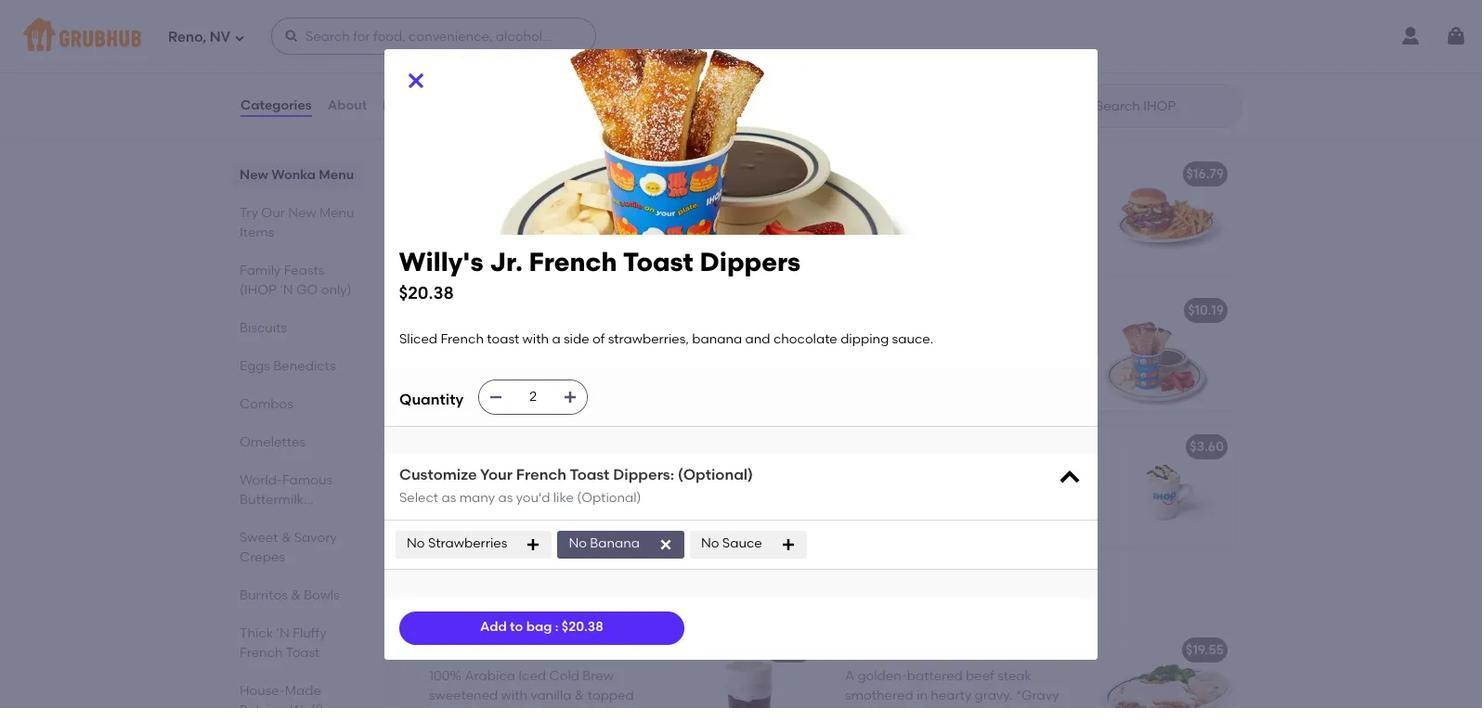 Task type: describe. For each thing, give the bounding box(es) containing it.
mousse,
[[508, 230, 560, 246]]

cold for brew
[[549, 669, 580, 685]]

& inside 100% arabica iced cold brew sweetened with vanilla & topped with a vanilla creamy cold foam.
[[575, 688, 585, 704]]

categories
[[241, 97, 312, 113]]

+
[[803, 643, 811, 659]]

customize your french toast dippers: (optional) select as many as you'd like (optional)
[[399, 466, 753, 506]]

1 down pancake,
[[642, 348, 646, 364]]

0 horizontal spatial side
[[564, 332, 589, 348]]

gravy.
[[975, 688, 1013, 704]]

bowls
[[304, 588, 340, 604]]

cold for foam
[[562, 643, 592, 659]]

1 left 'wonka's'
[[429, 329, 434, 345]]

topping
[[573, 113, 622, 128]]

warm
[[429, 193, 468, 208]]

1 right pancake,
[[656, 329, 661, 345]]

(ihop
[[240, 282, 277, 298]]

0 horizontal spatial (optional)
[[577, 491, 641, 506]]

0 vertical spatial vanilla
[[531, 688, 572, 704]]

wonka for new
[[272, 167, 316, 183]]

omelettes
[[240, 435, 306, 451]]

1 vertical spatial try our new menu items
[[414, 587, 651, 610]]

creamy inside 100% arabica iced cold brew sweetened with vanilla & topped with a vanilla creamy cold foam.
[[514, 707, 562, 709]]

in
[[917, 688, 928, 704]]

creamy
[[508, 643, 559, 659]]

jr. magical breakfast medley image
[[680, 291, 819, 412]]

to
[[510, 620, 523, 636]]

bag
[[526, 620, 552, 636]]

scrumdiddlyumptious for scrumdiddlyumptious strawberry hot chocolate
[[429, 439, 569, 455]]

jr. for scrumdiddlyumptious
[[989, 439, 1005, 455]]

iced
[[519, 669, 546, 685]]

biscuits
[[240, 320, 287, 336]]

topped inside warm and flaky buttermilk biscuit split and filled with creamy cheesecake mousse, a mixed berry topping, topped with purple cream cheese icing and powdered sugar.
[[485, 249, 532, 265]]

go
[[296, 282, 318, 298]]

reviews
[[383, 97, 435, 113]]

1 vertical spatial try
[[414, 587, 444, 610]]

glitter inside two purple buttermilk pancakes layered with creamy cheesecake mousse & topped with purple cream cheese icing, whipped topping and gold glitter sugar.
[[460, 131, 498, 147]]

wonka's
[[429, 30, 483, 46]]

1 vertical spatial sauce.
[[897, 367, 938, 383]]

sauce for jr.
[[912, 522, 951, 538]]

strawberry for scrumdiddlyumptious jr. strawberry hot chocolate
[[845, 485, 913, 500]]

drizzle for strawberry
[[555, 503, 594, 519]]

1 strawberry from the left
[[573, 439, 643, 455]]

house-made belgian waffles
[[240, 684, 337, 709]]

sauce
[[723, 536, 762, 552]]

sweetened
[[429, 688, 498, 704]]

glitter for scrumdiddlyumptious strawberry hot chocolate
[[597, 522, 634, 538]]

topped down scrumdiddlyumptious strawberry hot chocolate
[[540, 485, 587, 500]]

about
[[328, 97, 367, 113]]

*gravy
[[1016, 688, 1059, 704]]

$10.19
[[1188, 303, 1224, 319]]

and inside 1 wonka's perfectly purple pancake, 1 scrambled egg, 1 bacon strip and 1 sausage link
[[614, 348, 639, 364]]

new country fried steak
[[845, 643, 1004, 659]]

scrumdiddlyumptious jr. strawberry hot chocolate
[[845, 439, 1175, 455]]

sugar. inside two purple buttermilk pancakes layered with creamy cheesecake mousse & topped with purple cream cheese icing, whipped topping and gold glitter sugar.
[[501, 131, 539, 147]]

benedicts
[[273, 359, 336, 374]]

no sauce
[[701, 536, 762, 552]]

dippers
[[700, 246, 801, 277]]

golden-
[[858, 669, 907, 685]]

waffles
[[290, 703, 337, 709]]

thick
[[240, 626, 273, 642]]

mixed
[[575, 230, 613, 246]]

belgian
[[240, 703, 287, 709]]

$3.60
[[1190, 439, 1224, 455]]

daydream
[[429, 166, 497, 182]]

layered
[[429, 75, 476, 91]]

icing,
[[478, 113, 511, 128]]

french inside customize your french toast dippers: (optional) select as many as you'd like (optional)
[[516, 466, 567, 484]]

1 wonka's perfectly purple pancake, 1 scrambled egg, 1 bacon strip and 1 sausage link button
[[418, 291, 819, 412]]

scrumdiddlyumptious strawberry hot chocolate image
[[680, 427, 819, 548]]

'n inside family feasts (ihop 'n go only)
[[280, 282, 293, 298]]

try inside try our new menu items
[[240, 205, 258, 221]]

& inside world-famous buttermilk pancakes sweet & savory crepes
[[281, 530, 291, 546]]

1 vertical spatial purple
[[573, 94, 613, 110]]

famous
[[282, 473, 333, 489]]

topping, for scrumdiddlyumptious jr. strawberry hot chocolate
[[903, 503, 956, 519]]

strip
[[583, 348, 610, 364]]

fantastical wonka burger image
[[1096, 154, 1235, 275]]

quantity
[[399, 391, 464, 409]]

add
[[480, 620, 507, 636]]

100% arabica iced cold brew sweetened with vanilla & topped with a vanilla creamy cold foam.
[[429, 669, 634, 709]]

world-famous buttermilk pancakes sweet & savory crepes
[[240, 473, 337, 566]]

new vanilla creamy cold foam cold brew
[[429, 643, 700, 659]]

hot chocolate flavored with strawberry syrup, topped with whipped topping, a drizzle of chocolate sauce and gold glitter sugar. for strawberry
[[429, 466, 634, 557]]

about button
[[327, 72, 368, 139]]

fried
[[932, 643, 964, 659]]

cream inside two purple buttermilk pancakes layered with creamy cheesecake mousse & topped with purple cream cheese icing, whipped topping and gold glitter sugar.
[[617, 94, 658, 110]]

scrumdiddlyumptious jr. strawberry hot chocolate image
[[1096, 427, 1235, 548]]

pancakes
[[569, 56, 631, 72]]

$20.38 inside willy's jr. french toast dippers $20.38
[[399, 283, 454, 304]]

daydream berry biscuit
[[429, 166, 579, 182]]

cheese inside warm and flaky buttermilk biscuit split and filled with creamy cheesecake mousse, a mixed berry topping, topped with purple cream cheese icing and powdered sugar.
[[429, 268, 474, 284]]

only)
[[321, 282, 352, 298]]

0 horizontal spatial toast
[[487, 332, 519, 348]]

smothered
[[845, 688, 914, 704]]

gold inside two purple buttermilk pancakes layered with creamy cheesecake mousse & topped with purple cream cheese icing, whipped topping and gold glitter sugar.
[[429, 131, 457, 147]]

buttermilk inside warm and flaky buttermilk biscuit split and filled with creamy cheesecake mousse, a mixed berry topping, topped with purple cream cheese icing and powdered sugar.
[[532, 193, 596, 208]]

flaky
[[499, 193, 529, 208]]

whipped for scrumdiddlyumptious jr. strawberry hot chocolate
[[845, 503, 900, 519]]

1 as from the left
[[442, 491, 456, 506]]

topped inside two purple buttermilk pancakes layered with creamy cheesecake mousse & topped with purple cream cheese icing, whipped topping and gold glitter sugar.
[[494, 94, 540, 110]]

warm and flaky buttermilk biscuit split and filled with creamy cheesecake mousse, a mixed berry topping, topped with purple cream cheese icing and powdered sugar.
[[429, 193, 649, 284]]

a golden-battered beef steak smothered in hearty gravy.  *gravy may contain pork.
[[845, 669, 1059, 709]]

our inside try our new menu items
[[261, 205, 285, 221]]

two purple buttermilk pancakes layered with creamy cheesecake mousse & topped with purple cream cheese icing, whipped topping and gold glitter sugar.
[[429, 56, 658, 147]]

battered
[[907, 669, 963, 685]]

$5.99
[[775, 439, 808, 455]]

2 as from the left
[[498, 491, 513, 506]]

toast for dippers:
[[570, 466, 610, 484]]

wonka for fantastical
[[921, 166, 965, 182]]

new up to
[[490, 587, 534, 610]]

0 vertical spatial purple
[[546, 30, 588, 46]]

cheesecake inside two purple buttermilk pancakes layered with creamy cheesecake mousse & topped with purple cream cheese icing, whipped topping and gold glitter sugar.
[[560, 75, 636, 91]]

1 horizontal spatial strawberries,
[[845, 348, 926, 364]]

fantastical wonka burger
[[845, 166, 1011, 182]]

pancakes for -
[[591, 30, 653, 46]]

cold right foam
[[635, 643, 665, 659]]

sauce for strawberry
[[496, 522, 534, 538]]

hearty
[[931, 688, 972, 704]]

new country fried steak image
[[1096, 631, 1235, 709]]

foam.
[[596, 707, 633, 709]]

sausage
[[429, 367, 483, 383]]

no for no sauce
[[701, 536, 719, 552]]

2 chocolate from the left
[[1108, 439, 1175, 455]]

1 vertical spatial vanilla
[[470, 707, 511, 709]]

biscuit
[[536, 166, 579, 182]]

svg image for no banana
[[659, 537, 673, 552]]

$5.39
[[770, 643, 803, 659]]

wonka's
[[437, 329, 489, 345]]

powdered
[[539, 268, 604, 284]]

may
[[845, 707, 873, 709]]

creamy inside warm and flaky buttermilk biscuit split and filled with creamy cheesecake mousse, a mixed berry topping, topped with purple cream cheese icing and powdered sugar.
[[549, 211, 597, 227]]

reviews button
[[382, 72, 435, 139]]

willy's jr. french toast dippers $20.38
[[399, 246, 801, 304]]

thick 'n fluffy french toast
[[240, 626, 327, 661]]

beef
[[966, 669, 995, 685]]

cold
[[566, 707, 593, 709]]

combos tab
[[240, 395, 356, 414]]

glitter for scrumdiddlyumptious jr. strawberry hot chocolate
[[1013, 522, 1050, 538]]

and inside two purple buttermilk pancakes layered with creamy cheesecake mousse & topped with purple cream cheese icing, whipped topping and gold glitter sugar.
[[625, 113, 650, 128]]

gold for scrumdiddlyumptious strawberry hot chocolate
[[566, 522, 594, 538]]

1 vertical spatial $20.38
[[562, 620, 604, 636]]

omelettes tab
[[240, 433, 356, 452]]



Task type: vqa. For each thing, say whether or not it's contained in the screenshot.
syrup,
yes



Task type: locate. For each thing, give the bounding box(es) containing it.
2 strawberry from the left
[[1008, 439, 1078, 455]]

purple inside 1 wonka's perfectly purple pancake, 1 scrambled egg, 1 bacon strip and 1 sausage link
[[551, 329, 591, 345]]

1 vertical spatial (optional)
[[577, 491, 641, 506]]

1 vertical spatial menu
[[319, 205, 354, 221]]

buttermilk inside two purple buttermilk pancakes layered with creamy cheesecake mousse & topped with purple cream cheese icing, whipped topping and gold glitter sugar.
[[501, 56, 566, 72]]

house-made belgian waffles tab
[[240, 682, 356, 709]]

try down no strawberries
[[414, 587, 444, 610]]

try
[[240, 205, 258, 221], [414, 587, 444, 610]]

2 horizontal spatial glitter
[[1013, 522, 1050, 538]]

try our new menu items inside tab
[[240, 205, 354, 241]]

drizzle down the scrumdiddlyumptious jr. strawberry hot chocolate
[[971, 503, 1011, 519]]

0 horizontal spatial chocolate
[[673, 439, 740, 455]]

willy's
[[399, 246, 484, 277]]

1 horizontal spatial scrumdiddlyumptious
[[845, 439, 986, 455]]

menu
[[319, 167, 354, 183], [319, 205, 354, 221], [539, 587, 592, 610]]

perfectly
[[486, 30, 543, 46], [492, 329, 548, 345]]

perfectly up egg,
[[492, 329, 548, 345]]

svg image inside main navigation navigation
[[234, 32, 245, 43]]

0 vertical spatial try our new menu items
[[240, 205, 354, 241]]

1 horizontal spatial as
[[498, 491, 513, 506]]

toast right mixed
[[624, 246, 694, 277]]

eggs benedicts
[[240, 359, 336, 374]]

pancakes up pancakes
[[591, 30, 653, 46]]

menu up try our new menu items tab
[[319, 167, 354, 183]]

contain
[[876, 707, 925, 709]]

0 horizontal spatial scrumdiddlyumptious
[[429, 439, 569, 455]]

menu up :
[[539, 587, 592, 610]]

toast down 'fluffy' at the bottom left of page
[[286, 646, 320, 661]]

egg,
[[500, 348, 528, 364]]

1 horizontal spatial items
[[597, 587, 651, 610]]

2 vertical spatial toast
[[286, 646, 320, 661]]

new for new country fried steak
[[845, 643, 874, 659]]

banana
[[692, 332, 742, 348], [929, 348, 980, 364]]

cheese inside two purple buttermilk pancakes layered with creamy cheesecake mousse & topped with purple cream cheese icing, whipped topping and gold glitter sugar.
[[429, 113, 474, 128]]

new up a
[[845, 643, 874, 659]]

glitter down the scrumdiddlyumptious jr. strawberry hot chocolate
[[1013, 522, 1050, 538]]

0 horizontal spatial sauce
[[496, 522, 534, 538]]

2 drizzle from the left
[[971, 503, 1011, 519]]

arabica
[[465, 669, 516, 685]]

1 vertical spatial toast
[[570, 466, 610, 484]]

brew down foam
[[583, 669, 614, 685]]

our up add
[[449, 587, 485, 610]]

no
[[407, 536, 425, 552], [569, 536, 587, 552], [701, 536, 719, 552]]

family
[[240, 263, 281, 279]]

syrup,
[[500, 485, 537, 500], [916, 485, 953, 500]]

1 horizontal spatial wonka
[[921, 166, 965, 182]]

cold
[[562, 643, 592, 659], [635, 643, 665, 659], [549, 669, 580, 685]]

0 horizontal spatial glitter
[[460, 131, 498, 147]]

$20.38 right :
[[562, 620, 604, 636]]

try our new menu items tab
[[240, 203, 356, 242]]

cheese
[[429, 113, 474, 128], [429, 268, 474, 284]]

svg image for no strawberries
[[526, 537, 541, 552]]

svg image right the banana on the left of the page
[[659, 537, 673, 552]]

1 sauce from the left
[[496, 522, 534, 538]]

'n right thick
[[276, 626, 290, 642]]

0 vertical spatial cream
[[617, 94, 658, 110]]

brew inside 100% arabica iced cold brew sweetened with vanilla & topped with a vanilla creamy cold foam.
[[583, 669, 614, 685]]

1 horizontal spatial no
[[569, 536, 587, 552]]

syrup, down the scrumdiddlyumptious jr. strawberry hot chocolate
[[916, 485, 953, 500]]

1 horizontal spatial whipped
[[514, 113, 569, 128]]

no for no banana
[[569, 536, 587, 552]]

icing
[[478, 268, 508, 284]]

(optional) up "no sauce"
[[678, 466, 753, 484]]

0 horizontal spatial drizzle
[[555, 503, 594, 519]]

svg image right nv
[[234, 32, 245, 43]]

buttermilk down biscuit
[[532, 193, 596, 208]]

new vanilla creamy cold foam cold brew image
[[680, 631, 819, 709]]

new inside try our new menu items
[[288, 205, 316, 221]]

& inside two purple buttermilk pancakes layered with creamy cheesecake mousse & topped with purple cream cheese icing, whipped topping and gold glitter sugar.
[[481, 94, 491, 110]]

stack)
[[707, 30, 748, 46]]

syrup, down your
[[500, 485, 537, 500]]

topping, for scrumdiddlyumptious strawberry hot chocolate
[[487, 503, 540, 519]]

1 syrup, from the left
[[500, 485, 537, 500]]

cold down new vanilla creamy cold foam cold brew
[[549, 669, 580, 685]]

sauce
[[496, 522, 534, 538], [912, 522, 951, 538]]

1 vertical spatial cheesecake
[[429, 230, 505, 246]]

pancakes
[[591, 30, 653, 46], [240, 512, 301, 528]]

0 vertical spatial sauce.
[[892, 332, 934, 348]]

try our new menu items down 'new wonka menu'
[[240, 205, 354, 241]]

new wonka menu tab
[[240, 165, 356, 185]]

glitter
[[460, 131, 498, 147], [597, 522, 634, 538], [1013, 522, 1050, 538]]

0 horizontal spatial pancakes
[[240, 512, 301, 528]]

2 no from the left
[[569, 536, 587, 552]]

2 strawberry from the left
[[845, 485, 913, 500]]

no for no strawberries
[[407, 536, 425, 552]]

buttermilk down wonka's perfectly purple pancakes - (short stack)
[[501, 56, 566, 72]]

0 horizontal spatial sliced
[[399, 332, 438, 348]]

gold down like
[[566, 522, 594, 538]]

0 horizontal spatial syrup,
[[500, 485, 537, 500]]

no banana
[[569, 536, 640, 552]]

& right the sweet at bottom
[[281, 530, 291, 546]]

chocolate up dippers:
[[673, 439, 740, 455]]

0 vertical spatial pancakes
[[591, 30, 653, 46]]

items inside tab
[[240, 225, 274, 241]]

fantastical
[[845, 166, 918, 182]]

filled
[[486, 211, 516, 227]]

wonka up try our new menu items tab
[[272, 167, 316, 183]]

cheesecake down pancakes
[[560, 75, 636, 91]]

purple up bacon on the left of page
[[551, 329, 591, 345]]

sliced french toast with a side of strawberries, banana and chocolate dipping sauce.
[[845, 329, 1075, 383], [399, 332, 934, 348]]

2 flavored from the left
[[938, 466, 990, 481]]

2 sauce from the left
[[912, 522, 951, 538]]

(optional) down dippers:
[[577, 491, 641, 506]]

french inside willy's jr. french toast dippers $20.38
[[530, 246, 618, 277]]

0 horizontal spatial strawberry
[[573, 439, 643, 455]]

new for new wonka menu
[[240, 167, 268, 183]]

flavored up you'd
[[522, 466, 574, 481]]

1 horizontal spatial toast
[[933, 329, 965, 345]]

0 horizontal spatial try our new menu items
[[240, 205, 354, 241]]

0 vertical spatial jr.
[[490, 246, 523, 277]]

2 cheese from the top
[[429, 268, 474, 284]]

1 drizzle from the left
[[555, 503, 594, 519]]

scrambled
[[429, 348, 497, 364]]

gold down mousse
[[429, 131, 457, 147]]

chocolate left the $3.60
[[1108, 439, 1175, 455]]

no left the banana on the left of the page
[[569, 536, 587, 552]]

sweet & savory crepes tab
[[240, 529, 356, 568]]

0 vertical spatial 'n
[[280, 282, 293, 298]]

new down the 'new wonka menu' 'tab'
[[288, 205, 316, 221]]

& inside the burritos & bowls tab
[[291, 588, 301, 604]]

burritos & bowls tab
[[240, 586, 356, 606]]

world-famous buttermilk pancakes tab
[[240, 471, 356, 528]]

1 strawberry from the left
[[429, 485, 497, 500]]

0 vertical spatial creamy
[[509, 75, 557, 91]]

menu inside tab
[[319, 205, 354, 221]]

syrup, for jr.
[[916, 485, 953, 500]]

cheesecake inside warm and flaky buttermilk biscuit split and filled with creamy cheesecake mousse, a mixed berry topping, topped with purple cream cheese icing and powdered sugar.
[[429, 230, 505, 246]]

dipping
[[841, 332, 889, 348], [845, 367, 894, 383]]

purple down mixed
[[564, 249, 605, 265]]

no left sauce
[[701, 536, 719, 552]]

syrup, for strawberry
[[500, 485, 537, 500]]

purple up layered
[[457, 56, 498, 72]]

0 horizontal spatial items
[[240, 225, 274, 241]]

buttermilk
[[240, 492, 304, 508]]

0 horizontal spatial hot chocolate flavored with strawberry syrup, topped with whipped topping, a drizzle of chocolate sauce and gold glitter sugar.
[[429, 466, 634, 557]]

scrumdiddlyumptious strawberry hot chocolate
[[429, 439, 740, 455]]

1 horizontal spatial sliced
[[845, 329, 883, 345]]

french inside thick 'n fluffy french toast
[[240, 646, 283, 661]]

eggs
[[240, 359, 270, 374]]

1 horizontal spatial our
[[449, 587, 485, 610]]

items up foam
[[597, 587, 651, 610]]

items up family
[[240, 225, 274, 241]]

flavored for strawberry
[[522, 466, 574, 481]]

1 right egg,
[[531, 348, 536, 364]]

pancakes down buttermilk
[[240, 512, 301, 528]]

svg image
[[1445, 25, 1468, 47], [284, 29, 299, 44], [405, 69, 427, 91], [1057, 465, 1083, 491]]

daydream berry biscuit image
[[680, 154, 819, 275]]

hoverchoc pancake tacos image
[[1096, 18, 1235, 138]]

0 vertical spatial purple
[[457, 56, 498, 72]]

topped down the scrumdiddlyumptious jr. strawberry hot chocolate
[[956, 485, 1003, 500]]

'n inside thick 'n fluffy french toast
[[276, 626, 290, 642]]

vanilla down sweetened
[[470, 707, 511, 709]]

wonka
[[921, 166, 965, 182], [272, 167, 316, 183]]

sugar. inside warm and flaky buttermilk biscuit split and filled with creamy cheesecake mousse, a mixed berry topping, topped with purple cream cheese icing and powdered sugar.
[[607, 268, 645, 284]]

1 no from the left
[[407, 536, 425, 552]]

svg image down 'link'
[[489, 390, 504, 405]]

topped up foam. at the left of the page
[[588, 688, 634, 704]]

new
[[240, 167, 268, 183], [288, 205, 316, 221], [490, 587, 534, 610], [429, 643, 458, 659], [845, 643, 874, 659]]

1 horizontal spatial toast
[[570, 466, 610, 484]]

wonka left burger
[[921, 166, 965, 182]]

1 horizontal spatial brew
[[668, 643, 700, 659]]

new inside 'tab'
[[240, 167, 268, 183]]

made
[[285, 684, 321, 699]]

purple inside warm and flaky buttermilk biscuit split and filled with creamy cheesecake mousse, a mixed berry topping, topped with purple cream cheese icing and powdered sugar.
[[564, 249, 605, 265]]

topping, inside warm and flaky buttermilk biscuit split and filled with creamy cheesecake mousse, a mixed berry topping, topped with purple cream cheese icing and powdered sugar.
[[429, 249, 482, 265]]

0 horizontal spatial try
[[240, 205, 258, 221]]

perfectly right wonka's
[[486, 30, 543, 46]]

strawberries
[[428, 536, 508, 552]]

-
[[656, 30, 662, 46]]

flavored down the scrumdiddlyumptious jr. strawberry hot chocolate
[[938, 466, 990, 481]]

buttermilk
[[501, 56, 566, 72], [532, 193, 596, 208]]

1 horizontal spatial try our new menu items
[[414, 587, 651, 610]]

0 vertical spatial dipping
[[841, 332, 889, 348]]

0 vertical spatial $20.38
[[399, 283, 454, 304]]

$20.38 down willy's in the top left of the page
[[399, 283, 454, 304]]

1 horizontal spatial try
[[414, 587, 444, 610]]

savory
[[294, 530, 337, 546]]

creamy inside two purple buttermilk pancakes layered with creamy cheesecake mousse & topped with purple cream cheese icing, whipped topping and gold glitter sugar.
[[509, 75, 557, 91]]

toast inside thick 'n fluffy french toast
[[286, 646, 320, 661]]

1 vertical spatial 'n
[[276, 626, 290, 642]]

try our new menu items up bag
[[414, 587, 651, 610]]

flavored for jr.
[[938, 466, 990, 481]]

2 vertical spatial menu
[[539, 587, 592, 610]]

1 horizontal spatial side
[[1010, 329, 1035, 345]]

jr.
[[490, 246, 523, 277], [989, 439, 1005, 455]]

drizzle right you'd
[[555, 503, 594, 519]]

1 horizontal spatial hot chocolate flavored with strawberry syrup, topped with whipped topping, a drizzle of chocolate sauce and gold glitter sugar.
[[845, 466, 1050, 557]]

creamy down iced
[[514, 707, 562, 709]]

svg image for no sauce
[[781, 537, 796, 552]]

a
[[845, 669, 855, 685]]

100%
[[429, 669, 462, 685]]

0 horizontal spatial banana
[[692, 332, 742, 348]]

feasts
[[284, 263, 325, 279]]

1 horizontal spatial glitter
[[597, 522, 634, 538]]

2 horizontal spatial whipped
[[845, 503, 900, 519]]

bacon
[[539, 348, 580, 364]]

1 vertical spatial buttermilk
[[532, 193, 596, 208]]

$5.39 +
[[770, 643, 811, 659]]

0 horizontal spatial flavored
[[522, 466, 574, 481]]

burger
[[968, 166, 1011, 182]]

perfectly inside 1 wonka's perfectly purple pancake, 1 scrambled egg, 1 bacon strip and 1 sausage link
[[492, 329, 548, 345]]

family feasts (ihop 'n go only) tab
[[240, 261, 356, 300]]

1 horizontal spatial jr.
[[989, 439, 1005, 455]]

purple
[[457, 56, 498, 72], [573, 94, 613, 110], [564, 249, 605, 265]]

new up 100%
[[429, 643, 458, 659]]

1 horizontal spatial strawberry
[[845, 485, 913, 500]]

0 horizontal spatial strawberries,
[[608, 332, 689, 348]]

0 vertical spatial cheese
[[429, 113, 474, 128]]

our down 'new wonka menu'
[[261, 205, 285, 221]]

2 scrumdiddlyumptious from the left
[[845, 439, 986, 455]]

wonka's perfectly purple pancakes - (short stack) image
[[680, 18, 819, 138]]

$19.55
[[1186, 643, 1224, 659]]

vanilla down iced
[[531, 688, 572, 704]]

1 scrumdiddlyumptious from the left
[[429, 439, 569, 455]]

2 horizontal spatial no
[[701, 536, 719, 552]]

0 vertical spatial perfectly
[[486, 30, 543, 46]]

& left bowls
[[291, 588, 301, 604]]

1 vertical spatial jr.
[[989, 439, 1005, 455]]

1 horizontal spatial $20.38
[[562, 620, 604, 636]]

pancakes inside world-famous buttermilk pancakes sweet & savory crepes
[[240, 512, 301, 528]]

creamy up mixed
[[549, 211, 597, 227]]

sweet
[[240, 530, 278, 546]]

1 horizontal spatial drizzle
[[971, 503, 1011, 519]]

country
[[877, 643, 929, 659]]

brew right foam
[[668, 643, 700, 659]]

new for new vanilla creamy cold foam cold brew
[[429, 643, 458, 659]]

svg image down you'd
[[526, 537, 541, 552]]

berry
[[616, 230, 649, 246]]

1 horizontal spatial pancakes
[[591, 30, 653, 46]]

0 horizontal spatial whipped
[[429, 503, 484, 519]]

topped up icing
[[485, 249, 532, 265]]

jr. for willy's
[[490, 246, 523, 277]]

toast down scrumdiddlyumptious strawberry hot chocolate
[[570, 466, 610, 484]]

select
[[399, 491, 439, 506]]

Input item quantity number field
[[513, 381, 554, 414]]

cold inside 100% arabica iced cold brew sweetened with vanilla & topped with a vanilla creamy cold foam.
[[549, 669, 580, 685]]

svg image right sauce
[[781, 537, 796, 552]]

toast inside customize your french toast dippers: (optional) select as many as you'd like (optional)
[[570, 466, 610, 484]]

gold down the scrumdiddlyumptious jr. strawberry hot chocolate
[[982, 522, 1010, 538]]

toast for dippers
[[624, 246, 694, 277]]

gold for scrumdiddlyumptious jr. strawberry hot chocolate
[[982, 522, 1010, 538]]

0 horizontal spatial as
[[442, 491, 456, 506]]

glitter down customize your french toast dippers: (optional) select as many as you'd like (optional)
[[597, 522, 634, 538]]

cheesecake down split
[[429, 230, 505, 246]]

3 no from the left
[[701, 536, 719, 552]]

purple up topping
[[573, 94, 613, 110]]

combos
[[240, 397, 293, 412]]

Search IHOP search field
[[1094, 98, 1236, 115]]

many
[[459, 491, 495, 506]]

whipped for scrumdiddlyumptious strawberry hot chocolate
[[429, 503, 484, 519]]

link
[[486, 367, 507, 383]]

and
[[625, 113, 650, 128], [471, 193, 496, 208], [458, 211, 483, 227], [511, 268, 536, 284], [746, 332, 771, 348], [614, 348, 639, 364], [983, 348, 1008, 364], [537, 522, 563, 538], [954, 522, 979, 538]]

try up family
[[240, 205, 258, 221]]

hot chocolate flavored with strawberry syrup, topped with whipped topping, a drizzle of chocolate sauce and gold glitter sugar. for jr.
[[845, 466, 1050, 557]]

burritos
[[240, 588, 288, 604]]

as down customize
[[442, 491, 456, 506]]

2 vertical spatial creamy
[[514, 707, 562, 709]]

no strawberries
[[407, 536, 508, 552]]

1 vertical spatial items
[[597, 587, 651, 610]]

1 vertical spatial pancakes
[[240, 512, 301, 528]]

1 horizontal spatial banana
[[929, 348, 980, 364]]

0 horizontal spatial $20.38
[[399, 283, 454, 304]]

1 horizontal spatial (optional)
[[678, 466, 753, 484]]

0 horizontal spatial brew
[[583, 669, 614, 685]]

no down select
[[407, 536, 425, 552]]

0 horizontal spatial toast
[[286, 646, 320, 661]]

1 flavored from the left
[[522, 466, 574, 481]]

$9.59
[[775, 166, 808, 182]]

biscuits tab
[[240, 319, 356, 338]]

cream
[[617, 94, 658, 110], [608, 249, 649, 265]]

topped inside 100% arabica iced cold brew sweetened with vanilla & topped with a vanilla creamy cold foam.
[[588, 688, 634, 704]]

cream up topping
[[617, 94, 658, 110]]

0 horizontal spatial our
[[261, 205, 285, 221]]

0 horizontal spatial gold
[[429, 131, 457, 147]]

as down your
[[498, 491, 513, 506]]

strawberry for scrumdiddlyumptious strawberry hot chocolate
[[429, 485, 497, 500]]

whipped inside two purple buttermilk pancakes layered with creamy cheesecake mousse & topped with purple cream cheese icing, whipped topping and gold glitter sugar.
[[514, 113, 569, 128]]

1 vertical spatial perfectly
[[492, 329, 548, 345]]

1 horizontal spatial syrup,
[[916, 485, 953, 500]]

try our new menu items
[[240, 205, 354, 241], [414, 587, 651, 610]]

0 vertical spatial brew
[[668, 643, 700, 659]]

banana
[[590, 536, 640, 552]]

svg image
[[234, 32, 245, 43], [489, 390, 504, 405], [563, 390, 578, 405], [526, 537, 541, 552], [659, 537, 673, 552], [781, 537, 796, 552]]

hot
[[646, 439, 669, 455], [1082, 439, 1105, 455], [429, 466, 452, 481], [845, 466, 868, 481]]

steak
[[998, 669, 1032, 685]]

willy's jr. french toast dippers image
[[1096, 291, 1235, 412]]

1 vertical spatial our
[[449, 587, 485, 610]]

purple up pancakes
[[546, 30, 588, 46]]

1 horizontal spatial cheesecake
[[560, 75, 636, 91]]

topped up icing,
[[494, 94, 540, 110]]

0 vertical spatial menu
[[319, 167, 354, 183]]

creamy up icing,
[[509, 75, 557, 91]]

jr. inside willy's jr. french toast dippers $20.38
[[490, 246, 523, 277]]

chocolate
[[673, 439, 740, 455], [1108, 439, 1175, 455]]

svg image for reno, nv
[[234, 32, 245, 43]]

a inside warm and flaky buttermilk biscuit split and filled with creamy cheesecake mousse, a mixed berry topping, topped with purple cream cheese icing and powdered sugar.
[[563, 230, 572, 246]]

items
[[240, 225, 274, 241], [597, 587, 651, 610]]

wonka inside the 'new wonka menu' 'tab'
[[272, 167, 316, 183]]

1 horizontal spatial sauce
[[912, 522, 951, 538]]

menu inside 'tab'
[[319, 167, 354, 183]]

2 syrup, from the left
[[916, 485, 953, 500]]

toast inside willy's jr. french toast dippers $20.38
[[624, 246, 694, 277]]

1 horizontal spatial gold
[[566, 522, 594, 538]]

thick 'n fluffy french toast tab
[[240, 624, 356, 663]]

1 horizontal spatial chocolate
[[1108, 439, 1175, 455]]

pancake,
[[594, 329, 653, 345]]

glitter down icing,
[[460, 131, 498, 147]]

& up icing,
[[481, 94, 491, 110]]

1 horizontal spatial topping,
[[487, 503, 540, 519]]

sliced
[[845, 329, 883, 345], [399, 332, 438, 348]]

svg image right input item quantity number field at the left of page
[[563, 390, 578, 405]]

cream inside warm and flaky buttermilk biscuit split and filled with creamy cheesecake mousse, a mixed berry topping, topped with purple cream cheese icing and powdered sugar.
[[608, 249, 649, 265]]

add to bag : $20.38
[[480, 620, 604, 636]]

& up cold at the bottom
[[575, 688, 585, 704]]

1 chocolate from the left
[[673, 439, 740, 455]]

1 hot chocolate flavored with strawberry syrup, topped with whipped topping, a drizzle of chocolate sauce and gold glitter sugar. from the left
[[429, 466, 634, 557]]

two
[[429, 56, 454, 72]]

0 horizontal spatial strawberry
[[429, 485, 497, 500]]

mousse
[[429, 94, 478, 110]]

0 horizontal spatial topping,
[[429, 249, 482, 265]]

cream down berry
[[608, 249, 649, 265]]

pancakes for sweet
[[240, 512, 301, 528]]

foam
[[595, 643, 632, 659]]

cold left foam
[[562, 643, 592, 659]]

'n left "go"
[[280, 282, 293, 298]]

cheese down mousse
[[429, 113, 474, 128]]

1 vertical spatial dipping
[[845, 367, 894, 383]]

sugar.
[[501, 131, 539, 147], [607, 268, 645, 284], [429, 541, 468, 557], [845, 541, 884, 557]]

cheese left icing
[[429, 268, 474, 284]]

drizzle for jr.
[[971, 503, 1011, 519]]

2 hot chocolate flavored with strawberry syrup, topped with whipped topping, a drizzle of chocolate sauce and gold glitter sugar. from the left
[[845, 466, 1050, 557]]

0 horizontal spatial jr.
[[490, 246, 523, 277]]

strawberries,
[[608, 332, 689, 348], [845, 348, 926, 364]]

menu down the 'new wonka menu' 'tab'
[[319, 205, 354, 221]]

0 vertical spatial our
[[261, 205, 285, 221]]

1 vertical spatial cream
[[608, 249, 649, 265]]

0 vertical spatial (optional)
[[678, 466, 753, 484]]

family feasts (ihop 'n go only)
[[240, 263, 352, 298]]

new up try our new menu items tab
[[240, 167, 268, 183]]

1 wonka's perfectly purple pancake, 1 scrambled egg, 1 bacon strip and 1 sausage link
[[429, 329, 661, 383]]

1
[[429, 329, 434, 345], [656, 329, 661, 345], [531, 348, 536, 364], [642, 348, 646, 364]]

scrumdiddlyumptious for scrumdiddlyumptious jr. strawberry hot chocolate
[[845, 439, 986, 455]]

0 vertical spatial buttermilk
[[501, 56, 566, 72]]

eggs benedicts tab
[[240, 357, 356, 376]]

burritos & bowls
[[240, 588, 340, 604]]

1 vertical spatial cheese
[[429, 268, 474, 284]]

a inside 100% arabica iced cold brew sweetened with vanilla & topped with a vanilla creamy cold foam.
[[459, 707, 467, 709]]

main navigation navigation
[[0, 0, 1483, 72]]

1 cheese from the top
[[429, 113, 474, 128]]



